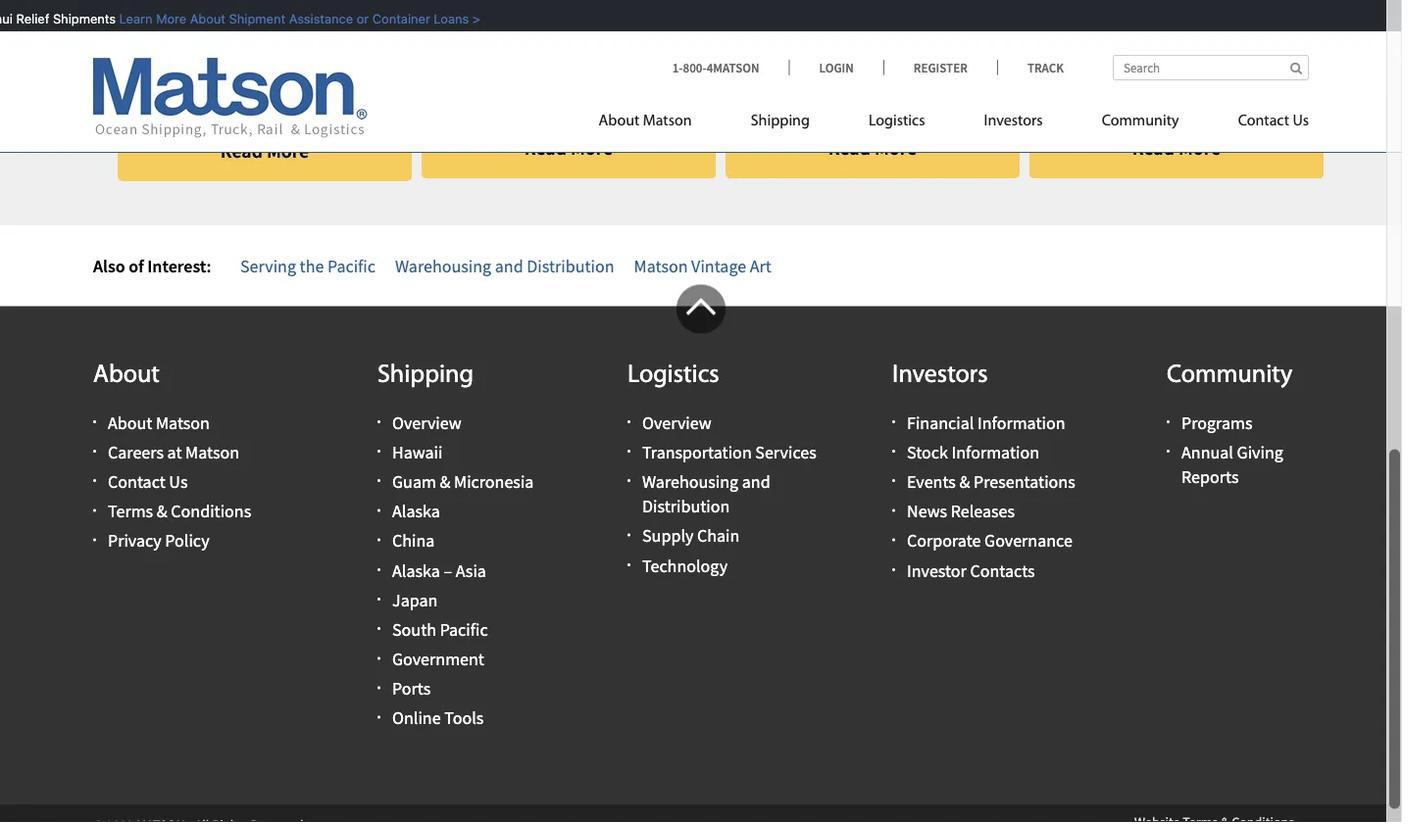 Task type: vqa. For each thing, say whether or not it's contained in the screenshot.
Years inside the the In April 2007 Matson celebrated 125 years as a leader in Pacific shipping. That same year, due to the outstanding reliability of its CLX service, Matson became the first ocean carrier to offer guaranteed transit times of full container loads to the West Coast as part of its premium level transpacific service.
no



Task type: describe. For each thing, give the bounding box(es) containing it.
shipping inside the top menu navigation
[[751, 113, 810, 129]]

transportation services link
[[642, 442, 817, 464]]

shipping link
[[722, 103, 840, 144]]

& inside overview hawaii guam & micronesia alaska china alaska – asia japan south pacific government ports online tools
[[440, 472, 451, 494]]

conditions
[[171, 501, 251, 523]]

reports
[[1182, 467, 1239, 489]]

1 alaska from the top
[[392, 501, 440, 523]]

china
[[392, 531, 435, 553]]

matson right at
[[185, 442, 239, 464]]

overview for hawaii
[[392, 412, 462, 434]]

also
[[93, 255, 125, 277]]

programs
[[1182, 412, 1253, 434]]

annual
[[1182, 442, 1234, 464]]

investors inside the top menu navigation
[[984, 113, 1043, 129]]

terms
[[108, 501, 153, 523]]

register link
[[884, 59, 997, 76]]

programs link
[[1182, 412, 1253, 434]]

investors link
[[955, 103, 1073, 144]]

guam
[[392, 472, 436, 494]]

logistics link
[[840, 103, 955, 144]]

about matson link for shipping link
[[599, 103, 722, 144]]

guam & micronesia link
[[392, 472, 534, 494]]

–
[[444, 560, 452, 582]]

0 horizontal spatial contact us link
[[108, 472, 188, 494]]

terms & conditions link
[[108, 501, 251, 523]]

news
[[907, 501, 948, 523]]

shipment
[[224, 11, 280, 26]]

also of interest:
[[93, 255, 211, 277]]

online tools link
[[392, 708, 484, 731]]

china link
[[392, 531, 435, 553]]

ports
[[392, 679, 431, 701]]

careers
[[108, 442, 164, 464]]

chain
[[697, 526, 740, 548]]

stock
[[907, 442, 948, 464]]

online
[[392, 708, 441, 731]]

government link
[[392, 649, 484, 671]]

presentations
[[974, 472, 1076, 494]]

investor
[[907, 560, 967, 582]]

0 horizontal spatial logistics
[[628, 364, 720, 389]]

financial
[[907, 412, 974, 434]]

logistics inside the top menu navigation
[[869, 113, 926, 129]]

more down register link
[[875, 136, 917, 161]]

0 horizontal spatial distribution
[[527, 255, 615, 277]]

careers at matson link
[[108, 442, 239, 464]]

learn more about shipment assistance or container loans >
[[114, 11, 475, 26]]

read more down search search field
[[1133, 136, 1221, 161]]

track
[[1028, 59, 1064, 76]]

technology link
[[642, 555, 728, 578]]

about matson careers at matson contact us terms & conditions privacy policy
[[108, 412, 251, 553]]

community link
[[1073, 103, 1209, 144]]

backtop image
[[677, 286, 726, 335]]

governance
[[985, 531, 1073, 553]]

japan
[[392, 590, 438, 612]]

investors inside footer
[[893, 364, 988, 389]]

register
[[914, 59, 968, 76]]

loans
[[429, 11, 464, 26]]

policy
[[165, 531, 209, 553]]

asia
[[456, 560, 486, 582]]

matson vintage art
[[634, 255, 772, 277]]

programs annual giving reports
[[1182, 412, 1284, 489]]

government
[[392, 649, 484, 671]]

matson up at
[[156, 412, 210, 434]]

serving the pacific
[[240, 255, 376, 277]]

0 horizontal spatial warehousing and distribution link
[[395, 255, 615, 277]]

top menu navigation
[[599, 103, 1310, 144]]

& inside financial information stock information events & presentations news releases corporate governance investor contacts
[[960, 472, 971, 494]]

contact inside the top menu navigation
[[1239, 113, 1290, 129]]

800-
[[683, 59, 707, 76]]

more down about matson
[[571, 136, 613, 161]]

and inside 'overview transportation services warehousing and distribution supply chain technology'
[[742, 472, 771, 494]]

1-
[[673, 59, 683, 76]]

the
[[300, 255, 324, 277]]

investor contacts link
[[907, 560, 1035, 582]]

art
[[750, 255, 772, 277]]

at
[[167, 442, 182, 464]]

warehousing inside 'overview transportation services warehousing and distribution supply chain technology'
[[642, 472, 739, 494]]

matson vintage art link
[[634, 255, 772, 277]]

>
[[467, 11, 475, 26]]

1 vertical spatial warehousing and distribution link
[[642, 472, 771, 518]]

container
[[367, 11, 425, 26]]

events
[[907, 472, 956, 494]]

matson inside the top menu navigation
[[643, 113, 692, 129]]

learn
[[114, 11, 147, 26]]

japan link
[[392, 590, 438, 612]]

learn more about shipment assistance or container loans > link
[[114, 11, 475, 26]]

annual giving reports link
[[1182, 442, 1284, 489]]



Task type: locate. For each thing, give the bounding box(es) containing it.
login link
[[789, 59, 884, 76]]

about matson link up the careers at matson "link"
[[108, 412, 210, 434]]

community down search search field
[[1102, 113, 1180, 129]]

overview link
[[392, 412, 462, 434], [642, 412, 712, 434]]

2 overview link from the left
[[642, 412, 712, 434]]

1 horizontal spatial warehousing
[[642, 472, 739, 494]]

shipping up hawaii
[[378, 364, 474, 389]]

0 vertical spatial investors
[[984, 113, 1043, 129]]

about matson link for the careers at matson "link"
[[108, 412, 210, 434]]

1 vertical spatial warehousing
[[642, 472, 739, 494]]

1 vertical spatial distribution
[[642, 496, 730, 518]]

alaska up the japan
[[392, 560, 440, 582]]

information
[[978, 412, 1066, 434], [952, 442, 1040, 464]]

us
[[1293, 113, 1310, 129], [169, 472, 188, 494]]

4matson
[[707, 59, 760, 76]]

2 alaska from the top
[[392, 560, 440, 582]]

contacts
[[971, 560, 1035, 582]]

contact
[[1239, 113, 1290, 129], [108, 472, 166, 494]]

None search field
[[1113, 55, 1310, 80]]

financial information link
[[907, 412, 1066, 434]]

information up stock information link at the bottom of page
[[978, 412, 1066, 434]]

0 vertical spatial shipping
[[751, 113, 810, 129]]

overview hawaii guam & micronesia alaska china alaska – asia japan south pacific government ports online tools
[[392, 412, 534, 731]]

0 vertical spatial pacific
[[328, 255, 376, 277]]

0 horizontal spatial overview
[[392, 412, 462, 434]]

overview
[[392, 412, 462, 434], [642, 412, 712, 434]]

logistics
[[869, 113, 926, 129], [628, 364, 720, 389]]

contact us link down careers
[[108, 472, 188, 494]]

alaska down guam
[[392, 501, 440, 523]]

0 vertical spatial warehousing and distribution link
[[395, 255, 615, 277]]

0 horizontal spatial about matson link
[[108, 412, 210, 434]]

1 horizontal spatial about matson link
[[599, 103, 722, 144]]

1 horizontal spatial overview link
[[642, 412, 712, 434]]

hawaii
[[392, 442, 443, 464]]

about for about matson careers at matson contact us terms & conditions privacy policy
[[108, 412, 152, 434]]

overview link for shipping
[[392, 412, 462, 434]]

1 vertical spatial alaska
[[392, 560, 440, 582]]

1 horizontal spatial contact us link
[[1209, 103, 1310, 144]]

more
[[151, 11, 181, 26], [571, 136, 613, 161], [875, 136, 917, 161], [1179, 136, 1221, 161], [267, 139, 309, 164]]

overview transportation services warehousing and distribution supply chain technology
[[642, 412, 817, 578]]

1 vertical spatial information
[[952, 442, 1040, 464]]

login
[[820, 59, 854, 76]]

& inside about matson careers at matson contact us terms & conditions privacy policy
[[157, 501, 167, 523]]

community inside the top menu navigation
[[1102, 113, 1180, 129]]

contact us link down the search 'icon' at the top right of the page
[[1209, 103, 1310, 144]]

pacific right the
[[328, 255, 376, 277]]

1 vertical spatial logistics
[[628, 364, 720, 389]]

0 horizontal spatial us
[[169, 472, 188, 494]]

south pacific link
[[392, 620, 488, 642]]

contact inside about matson careers at matson contact us terms & conditions privacy policy
[[108, 472, 166, 494]]

1 horizontal spatial pacific
[[440, 620, 488, 642]]

footer containing about
[[0, 286, 1403, 823]]

1 overview from the left
[[392, 412, 462, 434]]

us inside about matson careers at matson contact us terms & conditions privacy policy
[[169, 472, 188, 494]]

community
[[1102, 113, 1180, 129], [1167, 364, 1293, 389]]

about
[[185, 11, 220, 26], [599, 113, 640, 129], [93, 364, 160, 389], [108, 412, 152, 434]]

0 vertical spatial and
[[495, 255, 523, 277]]

technology
[[642, 555, 728, 578]]

0 horizontal spatial &
[[157, 501, 167, 523]]

stock information link
[[907, 442, 1040, 464]]

0 vertical spatial us
[[1293, 113, 1310, 129]]

alaska link
[[392, 501, 440, 523]]

& up privacy policy link
[[157, 501, 167, 523]]

1 horizontal spatial overview
[[642, 412, 712, 434]]

1-800-4matson
[[673, 59, 760, 76]]

shipping
[[751, 113, 810, 129], [378, 364, 474, 389]]

1 vertical spatial investors
[[893, 364, 988, 389]]

overview for transportation
[[642, 412, 712, 434]]

transportation
[[642, 442, 752, 464]]

about matson
[[599, 113, 692, 129]]

1 vertical spatial us
[[169, 472, 188, 494]]

0 vertical spatial community
[[1102, 113, 1180, 129]]

read more link
[[422, 118, 716, 179], [726, 118, 1020, 179], [1030, 118, 1324, 179], [118, 121, 412, 182]]

contact us
[[1239, 113, 1310, 129]]

matson down 1-
[[643, 113, 692, 129]]

services
[[756, 442, 817, 464]]

1 horizontal spatial distribution
[[642, 496, 730, 518]]

1 vertical spatial contact
[[108, 472, 166, 494]]

corporate
[[907, 531, 981, 553]]

0 vertical spatial warehousing
[[395, 255, 492, 277]]

shipping down '4matson'
[[751, 113, 810, 129]]

1 vertical spatial and
[[742, 472, 771, 494]]

serving
[[240, 255, 296, 277]]

0 vertical spatial alaska
[[392, 501, 440, 523]]

matson left the vintage
[[634, 255, 688, 277]]

about matson link down 1-
[[599, 103, 722, 144]]

more right learn
[[151, 11, 181, 26]]

read more down 'login'
[[829, 136, 917, 161]]

hawaii link
[[392, 442, 443, 464]]

1 horizontal spatial shipping
[[751, 113, 810, 129]]

interest:
[[147, 255, 211, 277]]

warehousing and distribution
[[395, 255, 615, 277]]

search image
[[1291, 61, 1303, 74]]

0 horizontal spatial and
[[495, 255, 523, 277]]

0 vertical spatial contact
[[1239, 113, 1290, 129]]

contact down careers
[[108, 472, 166, 494]]

releases
[[951, 501, 1015, 523]]

0 horizontal spatial pacific
[[328, 255, 376, 277]]

2 overview from the left
[[642, 412, 712, 434]]

or
[[352, 11, 364, 26]]

about inside the top menu navigation
[[599, 113, 640, 129]]

1 vertical spatial contact us link
[[108, 472, 188, 494]]

1-800-4matson link
[[673, 59, 789, 76]]

footer
[[0, 286, 1403, 823]]

news releases link
[[907, 501, 1015, 523]]

1 horizontal spatial warehousing and distribution link
[[642, 472, 771, 518]]

overview up transportation
[[642, 412, 712, 434]]

1 overview link from the left
[[392, 412, 462, 434]]

1 horizontal spatial &
[[440, 472, 451, 494]]

micronesia
[[454, 472, 534, 494]]

pacific up government
[[440, 620, 488, 642]]

community up programs link
[[1167, 364, 1293, 389]]

serving the pacific link
[[240, 255, 376, 277]]

contact down search search field
[[1239, 113, 1290, 129]]

privacy
[[108, 531, 162, 553]]

warehousing and distribution link
[[395, 255, 615, 277], [642, 472, 771, 518]]

0 horizontal spatial shipping
[[378, 364, 474, 389]]

contact us link
[[1209, 103, 1310, 144], [108, 472, 188, 494]]

giving
[[1237, 442, 1284, 464]]

overview up hawaii
[[392, 412, 462, 434]]

investors down track link
[[984, 113, 1043, 129]]

supply
[[642, 526, 694, 548]]

us down the search 'icon' at the top right of the page
[[1293, 113, 1310, 129]]

distribution
[[527, 255, 615, 277], [642, 496, 730, 518]]

0 vertical spatial information
[[978, 412, 1066, 434]]

pacific inside overview hawaii guam & micronesia alaska china alaska – asia japan south pacific government ports online tools
[[440, 620, 488, 642]]

read
[[525, 136, 567, 161], [829, 136, 871, 161], [1133, 136, 1175, 161], [220, 139, 263, 164]]

tools
[[445, 708, 484, 731]]

ports link
[[392, 679, 431, 701]]

0 horizontal spatial contact
[[108, 472, 166, 494]]

2 horizontal spatial &
[[960, 472, 971, 494]]

0 vertical spatial distribution
[[527, 255, 615, 277]]

south
[[392, 620, 437, 642]]

about for about matson
[[599, 113, 640, 129]]

information up events & presentations link
[[952, 442, 1040, 464]]

overview link for logistics
[[642, 412, 712, 434]]

us up terms & conditions link
[[169, 472, 188, 494]]

& right guam
[[440, 472, 451, 494]]

us inside the top menu navigation
[[1293, 113, 1310, 129]]

about inside about matson careers at matson contact us terms & conditions privacy policy
[[108, 412, 152, 434]]

about for about
[[93, 364, 160, 389]]

1 horizontal spatial and
[[742, 472, 771, 494]]

read more down about matson
[[525, 136, 613, 161]]

assistance
[[284, 11, 348, 26]]

1 vertical spatial shipping
[[378, 364, 474, 389]]

1 horizontal spatial contact
[[1239, 113, 1290, 129]]

0 vertical spatial about matson link
[[599, 103, 722, 144]]

logistics down register link
[[869, 113, 926, 129]]

more down search search field
[[1179, 136, 1221, 161]]

0 vertical spatial logistics
[[869, 113, 926, 129]]

track link
[[997, 59, 1064, 76]]

1 vertical spatial about matson link
[[108, 412, 210, 434]]

corporate governance link
[[907, 531, 1073, 553]]

&
[[440, 472, 451, 494], [960, 472, 971, 494], [157, 501, 167, 523]]

alaska
[[392, 501, 440, 523], [392, 560, 440, 582]]

overview link up transportation
[[642, 412, 712, 434]]

1 vertical spatial pacific
[[440, 620, 488, 642]]

0 vertical spatial contact us link
[[1209, 103, 1310, 144]]

logistics down backtop 'image'
[[628, 364, 720, 389]]

overview inside 'overview transportation services warehousing and distribution supply chain technology'
[[642, 412, 712, 434]]

vintage
[[692, 255, 747, 277]]

of
[[129, 255, 144, 277]]

1 horizontal spatial logistics
[[869, 113, 926, 129]]

0 horizontal spatial overview link
[[392, 412, 462, 434]]

1 horizontal spatial us
[[1293, 113, 1310, 129]]

1 vertical spatial community
[[1167, 364, 1293, 389]]

financial information stock information events & presentations news releases corporate governance investor contacts
[[907, 412, 1076, 582]]

Search search field
[[1113, 55, 1310, 80]]

blue matson logo with ocean, shipping, truck, rail and logistics written beneath it. image
[[93, 58, 368, 138]]

privacy policy link
[[108, 531, 209, 553]]

pacific
[[328, 255, 376, 277], [440, 620, 488, 642]]

overview link up hawaii
[[392, 412, 462, 434]]

more down blue matson logo with ocean, shipping, truck, rail and logistics written beneath it.
[[267, 139, 309, 164]]

overview inside overview hawaii guam & micronesia alaska china alaska – asia japan south pacific government ports online tools
[[392, 412, 462, 434]]

distribution inside 'overview transportation services warehousing and distribution supply chain technology'
[[642, 496, 730, 518]]

read more down blue matson logo with ocean, shipping, truck, rail and logistics written beneath it.
[[220, 139, 309, 164]]

investors up financial
[[893, 364, 988, 389]]

& up news releases link in the right of the page
[[960, 472, 971, 494]]

0 horizontal spatial warehousing
[[395, 255, 492, 277]]



